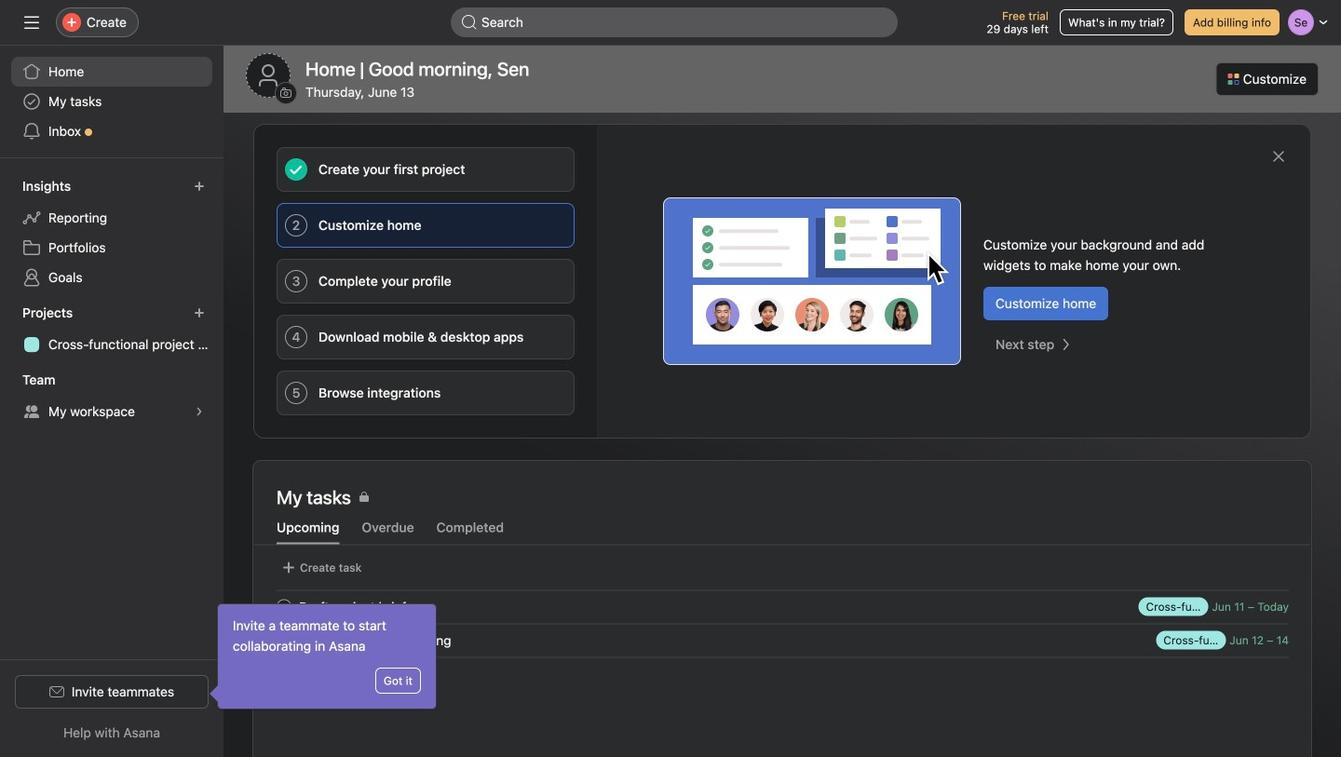 Task type: vqa. For each thing, say whether or not it's contained in the screenshot.
the left Start
no



Task type: locate. For each thing, give the bounding box(es) containing it.
list item
[[254, 590, 1312, 624], [254, 624, 1312, 657]]

mark complete checkbox up mark complete image
[[273, 596, 295, 618]]

1 mark complete checkbox from the top
[[273, 596, 295, 618]]

mark complete image
[[273, 596, 295, 618]]

Mark complete checkbox
[[273, 596, 295, 618], [273, 629, 295, 652]]

new project or portfolio image
[[194, 307, 205, 319]]

tooltip
[[212, 605, 436, 709]]

mark complete checkbox down mark complete icon
[[273, 629, 295, 652]]

close image
[[1272, 149, 1287, 164]]

2 mark complete checkbox from the top
[[273, 629, 295, 652]]

0 vertical spatial mark complete checkbox
[[273, 596, 295, 618]]

teams element
[[0, 363, 224, 430]]

1 vertical spatial mark complete checkbox
[[273, 629, 295, 652]]

list box
[[451, 7, 898, 37]]



Task type: describe. For each thing, give the bounding box(es) containing it.
2 list item from the top
[[254, 624, 1312, 657]]

insights element
[[0, 170, 224, 296]]

see details, my workspace image
[[194, 406, 205, 417]]

mark complete checkbox for first 'list item' from the bottom
[[273, 629, 295, 652]]

global element
[[0, 46, 224, 157]]

projects element
[[0, 296, 224, 363]]

new insights image
[[194, 181, 205, 192]]

hide sidebar image
[[24, 15, 39, 30]]

isinverse image
[[462, 15, 477, 30]]

1 list item from the top
[[254, 590, 1312, 624]]

mark complete checkbox for 1st 'list item' from the top of the page
[[273, 596, 295, 618]]

mark complete image
[[273, 629, 295, 652]]



